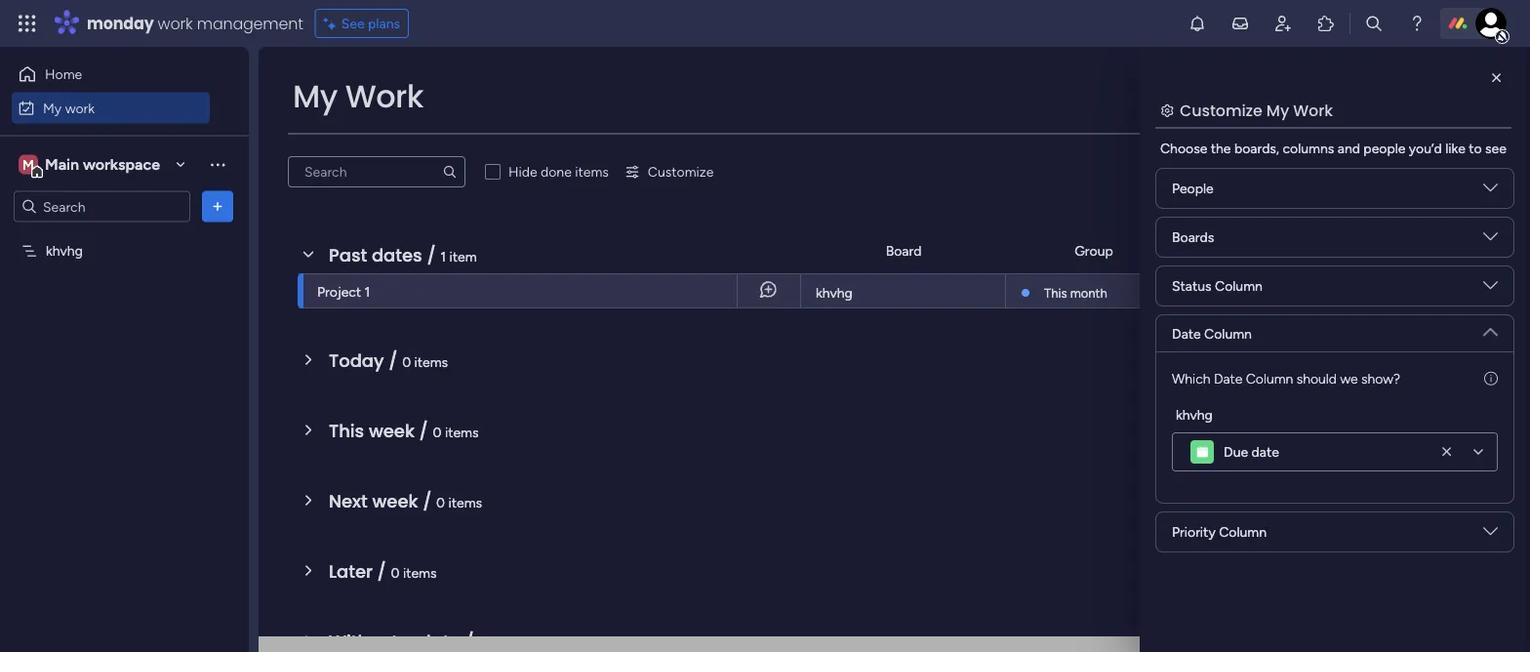 Task type: describe. For each thing, give the bounding box(es) containing it.
columns
[[1283, 140, 1335, 157]]

customize button
[[617, 156, 722, 187]]

monday work management
[[87, 12, 303, 34]]

apps image
[[1317, 14, 1336, 33]]

column for status column
[[1215, 278, 1263, 294]]

the
[[1211, 140, 1231, 157]]

my work
[[293, 75, 424, 118]]

invite members image
[[1274, 14, 1293, 33]]

people
[[1364, 140, 1406, 157]]

to
[[1469, 140, 1482, 157]]

show?
[[1362, 370, 1401, 387]]

project 1
[[317, 283, 370, 300]]

next
[[329, 489, 368, 513]]

workspace options image
[[208, 154, 227, 174]]

items inside "later / 0 items"
[[403, 564, 437, 581]]

week for this
[[369, 418, 415, 443]]

you'd
[[1409, 140, 1442, 157]]

and
[[1338, 140, 1361, 157]]

khvhg for khvhg group
[[1176, 406, 1213, 423]]

khvhg list box
[[0, 230, 249, 531]]

status for status column
[[1172, 278, 1212, 294]]

column left should
[[1246, 370, 1294, 387]]

workspace image
[[19, 154, 38, 175]]

0 inside today / 0 items
[[402, 353, 411, 370]]

which date column should we show?
[[1172, 370, 1401, 387]]

hide done items
[[509, 163, 609, 180]]

monday
[[87, 12, 154, 34]]

we
[[1341, 370, 1358, 387]]

date for date
[[1353, 243, 1382, 259]]

choose
[[1161, 140, 1208, 157]]

dates
[[372, 243, 422, 267]]

date
[[1252, 444, 1279, 460]]

main
[[45, 155, 79, 174]]

priority
[[1172, 524, 1216, 540]]

options image
[[208, 197, 227, 216]]

column for date column
[[1205, 325, 1252, 342]]

date for date column
[[1172, 325, 1201, 342]]

search everything image
[[1365, 14, 1384, 33]]

items inside this week / 0 items
[[445, 424, 479, 440]]

dapulse dropdown down arrow image for people
[[1484, 181, 1498, 203]]

plans
[[368, 15, 400, 32]]

0 vertical spatial people
[[1172, 180, 1214, 197]]

see plans button
[[315, 9, 409, 38]]

see plans
[[341, 15, 400, 32]]

dapulse dropdown down arrow image for boards
[[1484, 229, 1498, 251]]

my work
[[43, 100, 95, 116]]

boards,
[[1235, 140, 1280, 157]]

working
[[1463, 284, 1514, 300]]

customize for customize
[[648, 163, 714, 180]]

home
[[45, 66, 82, 82]]

priority column
[[1172, 524, 1267, 540]]

dapulse dropdown down arrow image for status column
[[1484, 278, 1498, 300]]

/ for this week /
[[419, 418, 428, 443]]

/ for past dates /
[[427, 243, 436, 267]]

boards
[[1172, 229, 1215, 245]]

0 horizontal spatial 1
[[365, 283, 370, 300]]

done
[[541, 163, 572, 180]]

/ for next week /
[[423, 489, 432, 513]]

1 horizontal spatial people
[[1220, 243, 1261, 259]]

main workspace
[[45, 155, 160, 174]]

/ right "today"
[[389, 348, 398, 373]]

inbox image
[[1231, 14, 1250, 33]]

khvhg link
[[813, 274, 994, 309]]

0 inside "later / 0 items"
[[391, 564, 400, 581]]

past
[[329, 243, 367, 267]]

notifications image
[[1188, 14, 1207, 33]]

date column
[[1172, 325, 1252, 342]]

khvhg inside list box
[[46, 243, 83, 259]]



Task type: locate. For each thing, give the bounding box(es) containing it.
week right the next
[[372, 489, 418, 513]]

0 vertical spatial date
[[1353, 243, 1382, 259]]

later
[[329, 559, 373, 584]]

3 dapulse dropdown down arrow image from the top
[[1484, 278, 1498, 300]]

dapulse dropdown down arrow image left on
[[1484, 278, 1498, 300]]

1 vertical spatial week
[[372, 489, 418, 513]]

dapulse dropdown down arrow image for priority column
[[1484, 524, 1498, 546]]

due
[[1224, 444, 1249, 460]]

week down today / 0 items at bottom left
[[369, 418, 415, 443]]

my inside main content
[[1267, 99, 1290, 121]]

1 left item
[[441, 248, 446, 265]]

my for my work
[[293, 75, 338, 118]]

1 vertical spatial khvhg
[[816, 285, 853, 301]]

1 horizontal spatial date
[[1214, 370, 1243, 387]]

items
[[575, 163, 609, 180], [414, 353, 448, 370], [445, 424, 479, 440], [449, 494, 482, 511], [403, 564, 437, 581], [491, 634, 525, 651]]

work
[[158, 12, 193, 34], [65, 100, 95, 116]]

item
[[450, 248, 477, 265]]

my up boards,
[[1267, 99, 1290, 121]]

items inside "next week / 0 items"
[[449, 494, 482, 511]]

month
[[1071, 285, 1108, 301]]

this for month
[[1044, 285, 1067, 301]]

0 horizontal spatial date
[[1172, 325, 1201, 342]]

status up working on
[[1484, 243, 1524, 259]]

past dates / 1 item
[[329, 243, 477, 267]]

khvhg inside group
[[1176, 406, 1213, 423]]

0 horizontal spatial this
[[329, 418, 364, 443]]

today / 0 items
[[329, 348, 448, 373]]

work up columns
[[1293, 99, 1333, 121]]

1 horizontal spatial my
[[293, 75, 338, 118]]

0 vertical spatial week
[[369, 418, 415, 443]]

work
[[345, 75, 424, 118], [1293, 99, 1333, 121]]

column right priority
[[1219, 524, 1267, 540]]

0 vertical spatial dapulse dropdown down arrow image
[[1484, 317, 1498, 339]]

working on
[[1463, 284, 1531, 300]]

0 items
[[479, 634, 525, 651]]

1 dapulse dropdown down arrow image from the top
[[1484, 181, 1498, 203]]

2 vertical spatial dapulse dropdown down arrow image
[[1484, 278, 1498, 300]]

work for my
[[65, 100, 95, 116]]

see
[[1486, 140, 1507, 157]]

this
[[1044, 285, 1067, 301], [329, 418, 364, 443]]

see
[[341, 15, 365, 32]]

dapulse dropdown down arrow image
[[1484, 317, 1498, 339], [1484, 524, 1498, 546]]

0 vertical spatial work
[[158, 12, 193, 34]]

dapulse dropdown down arrow image
[[1484, 181, 1498, 203], [1484, 229, 1498, 251], [1484, 278, 1498, 300]]

1 horizontal spatial work
[[158, 12, 193, 34]]

week for next
[[372, 489, 418, 513]]

1 vertical spatial date
[[1172, 325, 1201, 342]]

0 vertical spatial this
[[1044, 285, 1067, 301]]

0 vertical spatial dapulse dropdown down arrow image
[[1484, 181, 1498, 203]]

0 horizontal spatial work
[[345, 75, 424, 118]]

my down 'home'
[[43, 100, 62, 116]]

dapulse dropdown down arrow image for date column
[[1484, 317, 1498, 339]]

0 vertical spatial khvhg
[[46, 243, 83, 259]]

2 horizontal spatial my
[[1267, 99, 1290, 121]]

2 horizontal spatial date
[[1353, 243, 1382, 259]]

1 horizontal spatial customize
[[1180, 99, 1263, 121]]

on
[[1517, 284, 1531, 300]]

which
[[1172, 370, 1211, 387]]

customize for customize my work
[[1180, 99, 1263, 121]]

status column
[[1172, 278, 1263, 294]]

help image
[[1408, 14, 1427, 33]]

0 inside "next week / 0 items"
[[436, 494, 445, 511]]

work inside button
[[65, 100, 95, 116]]

/ right later
[[377, 559, 386, 584]]

work right monday
[[158, 12, 193, 34]]

0 vertical spatial status
[[1484, 243, 1524, 259]]

main content
[[259, 47, 1531, 652]]

0 vertical spatial customize
[[1180, 99, 1263, 121]]

like
[[1446, 140, 1466, 157]]

dapulse dropdown down arrow image up working at right top
[[1484, 229, 1498, 251]]

dapulse dropdown down arrow image down see
[[1484, 181, 1498, 203]]

management
[[197, 12, 303, 34]]

column for priority column
[[1219, 524, 1267, 540]]

due date
[[1224, 444, 1279, 460]]

choose the boards, columns and people you'd like to see
[[1161, 140, 1507, 157]]

home button
[[12, 59, 210, 90]]

/
[[427, 243, 436, 267], [389, 348, 398, 373], [419, 418, 428, 443], [423, 489, 432, 513], [377, 559, 386, 584]]

1 dapulse dropdown down arrow image from the top
[[1484, 317, 1498, 339]]

1 horizontal spatial 1
[[441, 248, 446, 265]]

group
[[1075, 243, 1114, 259]]

2 vertical spatial date
[[1214, 370, 1243, 387]]

my for my work
[[43, 100, 62, 116]]

people down choose
[[1172, 180, 1214, 197]]

1
[[441, 248, 446, 265], [365, 283, 370, 300]]

/ left item
[[427, 243, 436, 267]]

khvhg group
[[1172, 404, 1498, 471]]

m
[[23, 156, 34, 173]]

my down see plans button
[[293, 75, 338, 118]]

workspace
[[83, 155, 160, 174]]

items inside today / 0 items
[[414, 353, 448, 370]]

1 horizontal spatial this
[[1044, 285, 1067, 301]]

0 horizontal spatial khvhg
[[46, 243, 83, 259]]

status
[[1484, 243, 1524, 259], [1172, 278, 1212, 294]]

select product image
[[18, 14, 37, 33]]

workspace selection element
[[19, 153, 163, 178]]

2 vertical spatial khvhg
[[1176, 406, 1213, 423]]

this up the next
[[329, 418, 364, 443]]

0 horizontal spatial people
[[1172, 180, 1214, 197]]

1 vertical spatial this
[[329, 418, 364, 443]]

people
[[1172, 180, 1214, 197], [1220, 243, 1261, 259]]

this for week
[[329, 418, 364, 443]]

option
[[0, 233, 249, 237]]

0 inside this week / 0 items
[[433, 424, 442, 440]]

project
[[317, 283, 361, 300]]

0
[[402, 353, 411, 370], [433, 424, 442, 440], [436, 494, 445, 511], [391, 564, 400, 581], [479, 634, 487, 651]]

board
[[886, 243, 922, 259]]

0 horizontal spatial status
[[1172, 278, 1212, 294]]

status down boards in the right top of the page
[[1172, 278, 1212, 294]]

date
[[1353, 243, 1382, 259], [1172, 325, 1201, 342], [1214, 370, 1243, 387]]

customize inside customize button
[[648, 163, 714, 180]]

search image
[[442, 164, 458, 180]]

2 dapulse dropdown down arrow image from the top
[[1484, 229, 1498, 251]]

1 vertical spatial dapulse dropdown down arrow image
[[1484, 229, 1498, 251]]

should
[[1297, 370, 1337, 387]]

this left month
[[1044, 285, 1067, 301]]

customize
[[1180, 99, 1263, 121], [648, 163, 714, 180]]

0 vertical spatial 1
[[441, 248, 446, 265]]

1 inside past dates / 1 item
[[441, 248, 446, 265]]

1 horizontal spatial khvhg
[[816, 285, 853, 301]]

week
[[369, 418, 415, 443], [372, 489, 418, 513]]

khvhg for khvhg link
[[816, 285, 853, 301]]

/ down this week / 0 items
[[423, 489, 432, 513]]

1 right 'project'
[[365, 283, 370, 300]]

None search field
[[288, 156, 466, 187]]

status for status
[[1484, 243, 1524, 259]]

2 horizontal spatial khvhg
[[1176, 406, 1213, 423]]

my
[[293, 75, 338, 118], [1267, 99, 1290, 121], [43, 100, 62, 116]]

1 vertical spatial customize
[[648, 163, 714, 180]]

/ up "next week / 0 items"
[[419, 418, 428, 443]]

main content containing past dates /
[[259, 47, 1531, 652]]

1 vertical spatial status
[[1172, 278, 1212, 294]]

my work button
[[12, 92, 210, 123]]

hide
[[509, 163, 537, 180]]

people up status column
[[1220, 243, 1261, 259]]

work for monday
[[158, 12, 193, 34]]

column up date column on the right
[[1215, 278, 1263, 294]]

2 dapulse dropdown down arrow image from the top
[[1484, 524, 1498, 546]]

work down 'home'
[[65, 100, 95, 116]]

0 horizontal spatial customize
[[648, 163, 714, 180]]

1 vertical spatial 1
[[365, 283, 370, 300]]

later / 0 items
[[329, 559, 437, 584]]

next week / 0 items
[[329, 489, 482, 513]]

column down status column
[[1205, 325, 1252, 342]]

1 horizontal spatial work
[[1293, 99, 1333, 121]]

1 horizontal spatial status
[[1484, 243, 1524, 259]]

work down 'plans'
[[345, 75, 424, 118]]

v2 info image
[[1485, 368, 1498, 388]]

1 vertical spatial work
[[65, 100, 95, 116]]

today
[[329, 348, 384, 373]]

gary orlando image
[[1476, 8, 1507, 39]]

Filter dashboard by text search field
[[288, 156, 466, 187]]

my inside button
[[43, 100, 62, 116]]

0 horizontal spatial work
[[65, 100, 95, 116]]

this week / 0 items
[[329, 418, 479, 443]]

khvhg
[[46, 243, 83, 259], [816, 285, 853, 301], [1176, 406, 1213, 423]]

column
[[1215, 278, 1263, 294], [1205, 325, 1252, 342], [1246, 370, 1294, 387], [1219, 524, 1267, 540]]

1 vertical spatial dapulse dropdown down arrow image
[[1484, 524, 1498, 546]]

customize my work
[[1180, 99, 1333, 121]]

khvhg heading
[[1176, 404, 1213, 425]]

this month
[[1044, 285, 1108, 301]]

1 vertical spatial people
[[1220, 243, 1261, 259]]

Search in workspace field
[[41, 195, 163, 218]]

0 horizontal spatial my
[[43, 100, 62, 116]]



Task type: vqa. For each thing, say whether or not it's contained in the screenshot.
the bottom khvhg
yes



